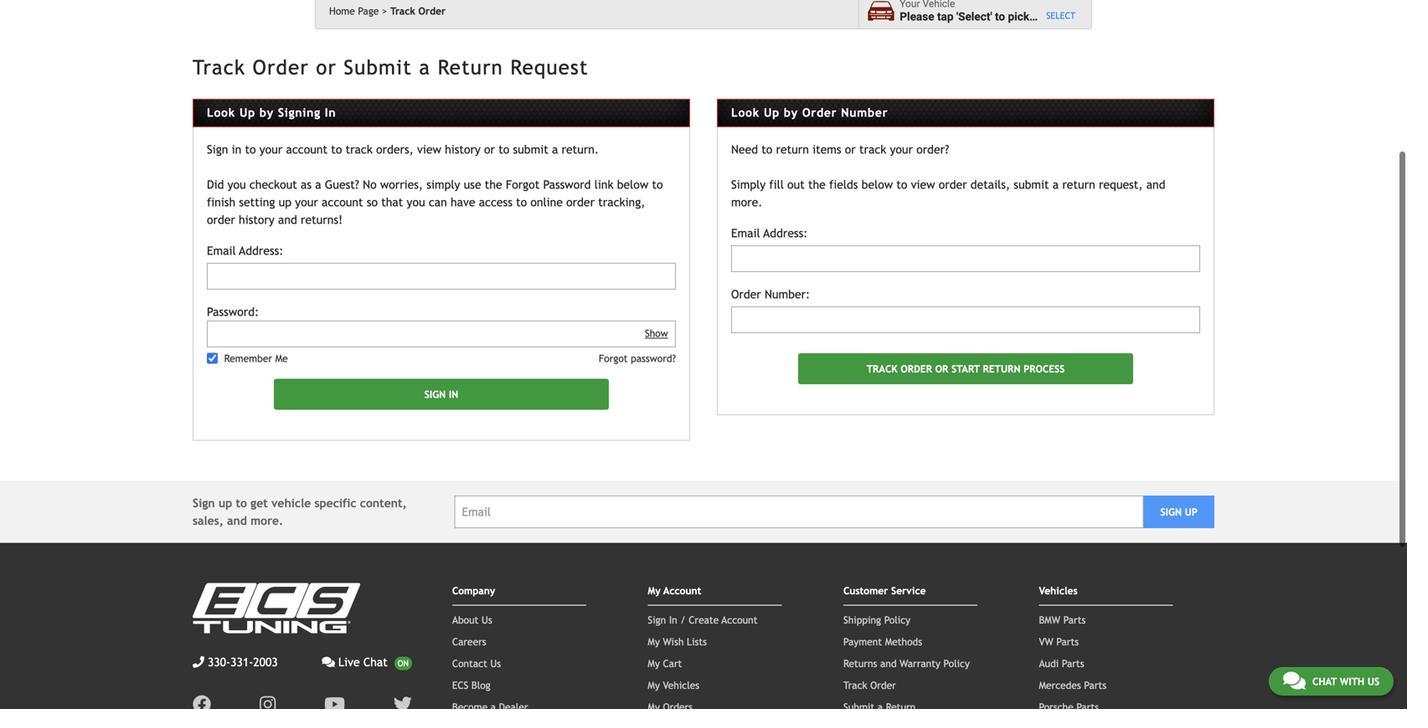 Task type: locate. For each thing, give the bounding box(es) containing it.
email address: for did you checkout as a guest? no worries, simply use the forgot password link below to finish setting up your account so that you can have access to online order tracking, order history and returns!
[[207, 244, 284, 258]]

chat left with on the right of page
[[1313, 676, 1338, 688]]

more. inside simply fill out the fields below to view order details, submit a return request, and more.
[[732, 195, 763, 209]]

comments image
[[1284, 671, 1306, 691]]

history up use
[[445, 143, 481, 156]]

Email email field
[[455, 496, 1144, 529]]

1 vertical spatial policy
[[944, 658, 970, 670]]

1 horizontal spatial below
[[862, 178, 894, 191]]

0 vertical spatial account
[[286, 143, 328, 156]]

2 below from the left
[[862, 178, 894, 191]]

forgot left password?
[[599, 353, 628, 364]]

1 horizontal spatial submit
[[1014, 178, 1050, 191]]

return right start at right
[[983, 363, 1021, 375]]

view right orders,
[[417, 143, 442, 156]]

0 horizontal spatial track order
[[390, 5, 446, 17]]

2 up from the left
[[764, 106, 780, 119]]

1 vertical spatial history
[[239, 213, 275, 227]]

returns!
[[301, 213, 343, 227]]

0 vertical spatial vehicle
[[1042, 10, 1078, 24]]

wish
[[663, 636, 684, 648]]

vehicles up bmw parts 'link'
[[1040, 585, 1078, 597]]

1 horizontal spatial the
[[809, 178, 826, 191]]

0 horizontal spatial up
[[219, 497, 232, 510]]

0 horizontal spatial return
[[438, 56, 504, 79]]

link
[[595, 178, 614, 191]]

None checkbox
[[207, 353, 218, 364]]

1 horizontal spatial more.
[[732, 195, 763, 209]]

parts
[[1064, 615, 1086, 626], [1057, 636, 1080, 648], [1063, 658, 1085, 670], [1085, 680, 1107, 692]]

and inside did you checkout as a guest? no worries, simply use the forgot password link below to finish setting up your account so that you can have access to online order tracking, order history and returns!
[[278, 213, 297, 227]]

order right "page"
[[419, 5, 446, 17]]

order left details,
[[939, 178, 968, 191]]

you
[[228, 178, 246, 191], [407, 195, 425, 209]]

checkout
[[250, 178, 297, 191]]

account
[[664, 585, 702, 597], [722, 615, 758, 626]]

by
[[260, 106, 274, 119], [784, 106, 799, 119]]

1 vertical spatial in
[[449, 389, 459, 400]]

finish
[[207, 195, 236, 209]]

track right "page"
[[390, 5, 416, 17]]

account
[[286, 143, 328, 156], [322, 195, 363, 209]]

0 vertical spatial policy
[[885, 615, 911, 626]]

1 the from the left
[[485, 178, 503, 191]]

2 vertical spatial in
[[669, 615, 678, 626]]

up inside did you checkout as a guest? no worries, simply use the forgot password link below to finish setting up your account so that you can have access to online order tracking, order history and returns!
[[279, 195, 292, 209]]

look up in at the top
[[207, 106, 236, 119]]

a inside simply fill out the fields below to view order details, submit a return request, and more.
[[1053, 178, 1059, 191]]

sign for sign up
[[1161, 506, 1183, 518]]

1 vertical spatial view
[[912, 178, 936, 191]]

the
[[485, 178, 503, 191], [809, 178, 826, 191]]

0 horizontal spatial by
[[260, 106, 274, 119]]

view
[[417, 143, 442, 156], [912, 178, 936, 191]]

below right fields
[[862, 178, 894, 191]]

1 horizontal spatial up
[[279, 195, 292, 209]]

and down payment methods link
[[881, 658, 897, 670]]

phone image
[[193, 657, 204, 669]]

order up 'items'
[[803, 106, 838, 119]]

audi
[[1040, 658, 1060, 670]]

up inside "button"
[[1186, 506, 1198, 518]]

view down order?
[[912, 178, 936, 191]]

1 horizontal spatial account
[[722, 615, 758, 626]]

0 vertical spatial account
[[664, 585, 702, 597]]

account up as
[[286, 143, 328, 156]]

1 horizontal spatial look
[[732, 106, 760, 119]]

parts right bmw
[[1064, 615, 1086, 626]]

my left "cart"
[[648, 658, 660, 670]]

0 horizontal spatial track
[[346, 143, 373, 156]]

1 horizontal spatial your
[[295, 195, 318, 209]]

sign inside "button"
[[1161, 506, 1183, 518]]

0 vertical spatial us
[[482, 615, 493, 626]]

history inside did you checkout as a guest? no worries, simply use the forgot password link below to finish setting up your account so that you can have access to online order tracking, order history and returns!
[[239, 213, 275, 227]]

and right request,
[[1147, 178, 1166, 191]]

track order or start return process
[[867, 363, 1065, 375]]

fields
[[830, 178, 859, 191]]

4 my from the top
[[648, 680, 660, 692]]

1 vertical spatial email address:
[[207, 244, 284, 258]]

look up by order number
[[732, 106, 889, 119]]

1 horizontal spatial vehicles
[[1040, 585, 1078, 597]]

parts right mercedes
[[1085, 680, 1107, 692]]

by up need to return items or track your order?
[[784, 106, 799, 119]]

chat with us link
[[1270, 668, 1395, 696]]

simply fill out the fields below to view order details, submit a return request, and more.
[[732, 178, 1166, 209]]

youtube logo image
[[324, 696, 345, 710]]

or up access
[[484, 143, 495, 156]]

2 horizontal spatial in
[[669, 615, 678, 626]]

more. down get
[[251, 514, 283, 528]]

your down as
[[295, 195, 318, 209]]

0 vertical spatial chat
[[364, 656, 388, 669]]

did you checkout as a guest? no worries, simply use the forgot password link below to finish setting up your account so that you can have access to online order tracking, order history and returns!
[[207, 178, 663, 227]]

policy right warranty
[[944, 658, 970, 670]]

2 horizontal spatial up
[[1186, 506, 1198, 518]]

1 horizontal spatial in
[[449, 389, 459, 400]]

track left orders,
[[346, 143, 373, 156]]

1 vertical spatial us
[[491, 658, 501, 670]]

need to return items or track your order?
[[732, 143, 950, 156]]

email
[[732, 227, 761, 240], [207, 244, 236, 258]]

1 up from the left
[[240, 106, 256, 119]]

you left can
[[407, 195, 425, 209]]

0 vertical spatial email
[[732, 227, 761, 240]]

up for return
[[764, 106, 780, 119]]

my for my vehicles
[[648, 680, 660, 692]]

sign for sign in to your account to track orders, view history or to submit a return.
[[207, 143, 228, 156]]

order inside simply fill out the fields below to view order details, submit a return request, and more.
[[939, 178, 968, 191]]

with
[[1341, 676, 1365, 688]]

account down guest? at the left top
[[322, 195, 363, 209]]

history down the setting
[[239, 213, 275, 227]]

forgot up online
[[506, 178, 540, 191]]

customer
[[844, 585, 889, 597]]

0 horizontal spatial email address:
[[207, 244, 284, 258]]

a
[[1033, 10, 1039, 24], [419, 56, 431, 79], [552, 143, 558, 156], [315, 178, 321, 191], [1053, 178, 1059, 191]]

vehicle right pick
[[1042, 10, 1078, 24]]

payment methods link
[[844, 636, 923, 648]]

vehicle right get
[[272, 497, 311, 510]]

account up /
[[664, 585, 702, 597]]

parts for vw parts
[[1057, 636, 1080, 648]]

to right in at the top
[[245, 143, 256, 156]]

policy
[[885, 615, 911, 626], [944, 658, 970, 670]]

up inside sign up to get vehicle specific content, sales, and more.
[[219, 497, 232, 510]]

live
[[339, 656, 360, 669]]

1 horizontal spatial you
[[407, 195, 425, 209]]

2 my from the top
[[648, 636, 660, 648]]

track order
[[390, 5, 446, 17], [844, 680, 897, 692]]

careers link
[[452, 636, 487, 648]]

1 vertical spatial you
[[407, 195, 425, 209]]

payment
[[844, 636, 883, 648]]

return inside track order or start return process button
[[983, 363, 1021, 375]]

email address: down the setting
[[207, 244, 284, 258]]

by left signing
[[260, 106, 274, 119]]

0 horizontal spatial return
[[776, 143, 809, 156]]

0 horizontal spatial history
[[239, 213, 275, 227]]

chat
[[364, 656, 388, 669], [1313, 676, 1338, 688]]

1 horizontal spatial view
[[912, 178, 936, 191]]

content,
[[360, 497, 407, 510]]

0 vertical spatial history
[[445, 143, 481, 156]]

email down "finish"
[[207, 244, 236, 258]]

my down 'my cart' link
[[648, 680, 660, 692]]

0 horizontal spatial up
[[240, 106, 256, 119]]

and right sales, at the bottom of the page
[[227, 514, 247, 528]]

0 vertical spatial more.
[[732, 195, 763, 209]]

0 vertical spatial return
[[438, 56, 504, 79]]

None email field
[[732, 245, 1201, 272], [207, 263, 676, 290], [732, 245, 1201, 272], [207, 263, 676, 290]]

submit right details,
[[1014, 178, 1050, 191]]

my up the my wish lists
[[648, 585, 661, 597]]

the inside did you checkout as a guest? no worries, simply use the forgot password link below to finish setting up your account so that you can have access to online order tracking, order history and returns!
[[485, 178, 503, 191]]

return left 'items'
[[776, 143, 809, 156]]

look up need
[[732, 106, 760, 119]]

my account
[[648, 585, 702, 597]]

contact us link
[[452, 658, 501, 670]]

to right "link"
[[652, 178, 663, 191]]

show
[[645, 327, 668, 339]]

more.
[[732, 195, 763, 209], [251, 514, 283, 528]]

1 horizontal spatial return
[[1063, 178, 1096, 191]]

your right in at the top
[[260, 143, 283, 156]]

1 vertical spatial vehicle
[[272, 497, 311, 510]]

the right out
[[809, 178, 826, 191]]

0 vertical spatial address:
[[764, 227, 808, 240]]

home page
[[329, 5, 379, 17]]

0 horizontal spatial vehicle
[[272, 497, 311, 510]]

your left order?
[[890, 143, 914, 156]]

2 by from the left
[[784, 106, 799, 119]]

1 horizontal spatial by
[[784, 106, 799, 119]]

warranty
[[900, 658, 941, 670]]

my left wish
[[648, 636, 660, 648]]

the up access
[[485, 178, 503, 191]]

0 vertical spatial vehicles
[[1040, 585, 1078, 597]]

1 by from the left
[[260, 106, 274, 119]]

1 vertical spatial more.
[[251, 514, 283, 528]]

to left get
[[236, 497, 247, 510]]

address: down the setting
[[239, 244, 284, 258]]

1 horizontal spatial email
[[732, 227, 761, 240]]

1 vertical spatial return
[[983, 363, 1021, 375]]

in inside sign in button
[[449, 389, 459, 400]]

sign in button
[[274, 379, 609, 410]]

my vehicles
[[648, 680, 700, 692]]

1 horizontal spatial policy
[[944, 658, 970, 670]]

1 horizontal spatial order
[[567, 195, 595, 209]]

1 horizontal spatial return
[[983, 363, 1021, 375]]

order down "finish"
[[207, 213, 235, 227]]

0 horizontal spatial look
[[207, 106, 236, 119]]

None password field
[[207, 321, 638, 348]]

look for look up by order number
[[732, 106, 760, 119]]

in for sign in
[[449, 389, 459, 400]]

submit inside simply fill out the fields below to view order details, submit a return request, and more.
[[1014, 178, 1050, 191]]

remember
[[224, 353, 272, 364]]

address: down "fill"
[[764, 227, 808, 240]]

email for did you checkout as a guest? no worries, simply use the forgot password link below to finish setting up your account so that you can have access to online order tracking, order history and returns!
[[207, 244, 236, 258]]

return left request
[[438, 56, 504, 79]]

1 vertical spatial account
[[322, 195, 363, 209]]

0 horizontal spatial you
[[228, 178, 246, 191]]

service
[[892, 585, 927, 597]]

to right need
[[762, 143, 773, 156]]

vehicles down "cart"
[[663, 680, 700, 692]]

1 vertical spatial account
[[722, 615, 758, 626]]

or
[[316, 56, 337, 79], [484, 143, 495, 156], [845, 143, 856, 156], [936, 363, 949, 375]]

bmw
[[1040, 615, 1061, 626]]

below up the tracking,
[[617, 178, 649, 191]]

up up "fill"
[[764, 106, 780, 119]]

simply
[[732, 178, 766, 191]]

up for sign up
[[1186, 506, 1198, 518]]

1 horizontal spatial up
[[764, 106, 780, 119]]

password
[[543, 178, 591, 191]]

order down the "password"
[[567, 195, 595, 209]]

2 horizontal spatial your
[[890, 143, 914, 156]]

account right create
[[722, 615, 758, 626]]

use
[[464, 178, 482, 191]]

2 vertical spatial us
[[1368, 676, 1380, 688]]

email down simply
[[732, 227, 761, 240]]

email address: down "fill"
[[732, 227, 808, 240]]

us for about us
[[482, 615, 493, 626]]

a left request,
[[1053, 178, 1059, 191]]

up
[[240, 106, 256, 119], [764, 106, 780, 119]]

vehicles
[[1040, 585, 1078, 597], [663, 680, 700, 692]]

1 vertical spatial email
[[207, 244, 236, 258]]

sign inside button
[[425, 389, 446, 400]]

policy up 'methods'
[[885, 615, 911, 626]]

submit
[[344, 56, 412, 79]]

2 the from the left
[[809, 178, 826, 191]]

track down number
[[860, 143, 887, 156]]

2 vertical spatial order
[[207, 213, 235, 227]]

0 horizontal spatial below
[[617, 178, 649, 191]]

parts up mercedes parts
[[1063, 658, 1085, 670]]

more. down simply
[[732, 195, 763, 209]]

0 horizontal spatial your
[[260, 143, 283, 156]]

'select'
[[957, 10, 993, 24]]

blog
[[472, 680, 491, 692]]

1 horizontal spatial history
[[445, 143, 481, 156]]

in
[[325, 106, 336, 119], [449, 389, 459, 400], [669, 615, 678, 626]]

your inside did you checkout as a guest? no worries, simply use the forgot password link below to finish setting up your account so that you can have access to online order tracking, order history and returns!
[[295, 195, 318, 209]]

up for sign up to get vehicle specific content, sales, and more.
[[219, 497, 232, 510]]

ecs tuning image
[[193, 584, 360, 634]]

or left start at right
[[936, 363, 949, 375]]

or left submit
[[316, 56, 337, 79]]

forgot
[[506, 178, 540, 191], [599, 353, 628, 364]]

sign for sign in / create account
[[648, 615, 666, 626]]

1 horizontal spatial chat
[[1313, 676, 1338, 688]]

a right submit
[[419, 56, 431, 79]]

0 horizontal spatial address:
[[239, 244, 284, 258]]

0 vertical spatial return
[[776, 143, 809, 156]]

sign inside sign up to get vehicle specific content, sales, and more.
[[193, 497, 215, 510]]

0 vertical spatial forgot
[[506, 178, 540, 191]]

bmw parts link
[[1040, 615, 1086, 626]]

a right pick
[[1033, 10, 1039, 24]]

live chat
[[339, 656, 388, 669]]

return left request,
[[1063, 178, 1096, 191]]

1 horizontal spatial vehicle
[[1042, 10, 1078, 24]]

0 horizontal spatial email
[[207, 244, 236, 258]]

None text field
[[732, 307, 1201, 333]]

track left start at right
[[867, 363, 898, 375]]

2 look from the left
[[732, 106, 760, 119]]

1 below from the left
[[617, 178, 649, 191]]

1 vertical spatial submit
[[1014, 178, 1050, 191]]

0 horizontal spatial vehicles
[[663, 680, 700, 692]]

0 vertical spatial order
[[939, 178, 968, 191]]

0 horizontal spatial forgot
[[506, 178, 540, 191]]

email address: for simply fill out the fields below to view order details, submit a return request, and more.
[[732, 227, 808, 240]]

0 vertical spatial view
[[417, 143, 442, 156]]

and left returns!
[[278, 213, 297, 227]]

0 horizontal spatial chat
[[364, 656, 388, 669]]

0 horizontal spatial more.
[[251, 514, 283, 528]]

me
[[275, 353, 288, 364]]

0 vertical spatial you
[[228, 178, 246, 191]]

parts right vw
[[1057, 636, 1080, 648]]

chat right live
[[364, 656, 388, 669]]

below
[[617, 178, 649, 191], [862, 178, 894, 191]]

1 vertical spatial return
[[1063, 178, 1096, 191]]

1 horizontal spatial forgot
[[599, 353, 628, 364]]

0 vertical spatial in
[[325, 106, 336, 119]]

track order down returns
[[844, 680, 897, 692]]

a right as
[[315, 178, 321, 191]]

0 horizontal spatial the
[[485, 178, 503, 191]]

to right fields
[[897, 178, 908, 191]]

us right contact
[[491, 658, 501, 670]]

0 horizontal spatial in
[[325, 106, 336, 119]]

about us
[[452, 615, 493, 626]]

home page link
[[329, 5, 387, 17]]

look
[[207, 106, 236, 119], [732, 106, 760, 119]]

you right the did
[[228, 178, 246, 191]]

submit left return.
[[513, 143, 549, 156]]

1 horizontal spatial track
[[860, 143, 887, 156]]

the inside simply fill out the fields below to view order details, submit a return request, and more.
[[809, 178, 826, 191]]

forgot inside did you checkout as a guest? no worries, simply use the forgot password link below to finish setting up your account so that you can have access to online order tracking, order history and returns!
[[506, 178, 540, 191]]

1 my from the top
[[648, 585, 661, 597]]

3 my from the top
[[648, 658, 660, 670]]

1 horizontal spatial email address:
[[732, 227, 808, 240]]

up up in at the top
[[240, 106, 256, 119]]

1 look from the left
[[207, 106, 236, 119]]

track order or start return process button
[[799, 353, 1134, 384]]

password?
[[631, 353, 676, 364]]

shipping policy link
[[844, 615, 911, 626]]

track order right "page"
[[390, 5, 446, 17]]

submit
[[513, 143, 549, 156], [1014, 178, 1050, 191]]

us right 'about'
[[482, 615, 493, 626]]

1 vertical spatial address:
[[239, 244, 284, 258]]

parts for audi parts
[[1063, 658, 1085, 670]]

2 horizontal spatial order
[[939, 178, 968, 191]]

live chat link
[[322, 654, 412, 672]]

0 vertical spatial email address:
[[732, 227, 808, 240]]

0 horizontal spatial submit
[[513, 143, 549, 156]]

twitter logo image
[[394, 696, 412, 710]]

my cart
[[648, 658, 683, 670]]

in for sign in / create account
[[669, 615, 678, 626]]

my for my account
[[648, 585, 661, 597]]

mercedes
[[1040, 680, 1082, 692]]

1 horizontal spatial address:
[[764, 227, 808, 240]]

order left start at right
[[901, 363, 933, 375]]

my
[[648, 585, 661, 597], [648, 636, 660, 648], [648, 658, 660, 670], [648, 680, 660, 692]]

to left online
[[516, 195, 527, 209]]

us right with on the right of page
[[1368, 676, 1380, 688]]



Task type: vqa. For each thing, say whether or not it's contained in the screenshot.
Audi Parts 'link'
yes



Task type: describe. For each thing, give the bounding box(es) containing it.
no
[[363, 178, 377, 191]]

bmw parts
[[1040, 615, 1086, 626]]

order up look up by signing in
[[253, 56, 309, 79]]

more. inside sign up to get vehicle specific content, sales, and more.
[[251, 514, 283, 528]]

remember me link
[[224, 353, 288, 364]]

vehicle inside sign up to get vehicle specific content, sales, and more.
[[272, 497, 311, 510]]

out
[[788, 178, 805, 191]]

worries,
[[380, 178, 423, 191]]

ecs
[[452, 680, 469, 692]]

below inside simply fill out the fields below to view order details, submit a return request, and more.
[[862, 178, 894, 191]]

create
[[689, 615, 719, 626]]

sign up to get vehicle specific content, sales, and more.
[[193, 497, 407, 528]]

track down returns
[[844, 680, 868, 692]]

0 horizontal spatial account
[[664, 585, 702, 597]]

and inside simply fill out the fields below to view order details, submit a return request, and more.
[[1147, 178, 1166, 191]]

select
[[1047, 10, 1076, 21]]

sign up button
[[1144, 496, 1215, 529]]

0 horizontal spatial order
[[207, 213, 235, 227]]

2 track from the left
[[860, 143, 887, 156]]

page
[[358, 5, 379, 17]]

so
[[367, 195, 378, 209]]

sign in / create account link
[[648, 615, 758, 626]]

online
[[531, 195, 563, 209]]

1 vertical spatial order
[[567, 195, 595, 209]]

about
[[452, 615, 479, 626]]

tap
[[938, 10, 954, 24]]

please
[[900, 10, 935, 24]]

0 horizontal spatial policy
[[885, 615, 911, 626]]

vw parts
[[1040, 636, 1080, 648]]

or right 'items'
[[845, 143, 856, 156]]

order down returns
[[871, 680, 897, 692]]

email for simply fill out the fields below to view order details, submit a return request, and more.
[[732, 227, 761, 240]]

my vehicles link
[[648, 680, 700, 692]]

number:
[[765, 288, 811, 301]]

tracking,
[[599, 195, 646, 209]]

and inside sign up to get vehicle specific content, sales, and more.
[[227, 514, 247, 528]]

return.
[[562, 143, 599, 156]]

guest?
[[325, 178, 359, 191]]

return inside simply fill out the fields below to view order details, submit a return request, and more.
[[1063, 178, 1096, 191]]

to left pick
[[996, 10, 1006, 24]]

returns and warranty policy
[[844, 658, 970, 670]]

that
[[382, 195, 403, 209]]

facebook logo image
[[193, 696, 211, 710]]

1 track from the left
[[346, 143, 373, 156]]

below inside did you checkout as a guest? no worries, simply use the forgot password link below to finish setting up your account so that you can have access to online order tracking, order history and returns!
[[617, 178, 649, 191]]

my for my wish lists
[[648, 636, 660, 648]]

mercedes parts
[[1040, 680, 1107, 692]]

a inside did you checkout as a guest? no worries, simply use the forgot password link below to finish setting up your account so that you can have access to online order tracking, order history and returns!
[[315, 178, 321, 191]]

0 horizontal spatial view
[[417, 143, 442, 156]]

request,
[[1100, 178, 1144, 191]]

view inside simply fill out the fields below to view order details, submit a return request, and more.
[[912, 178, 936, 191]]

methods
[[886, 636, 923, 648]]

as
[[301, 178, 312, 191]]

can
[[429, 195, 447, 209]]

to up guest? at the left top
[[331, 143, 342, 156]]

get
[[251, 497, 268, 510]]

vw
[[1040, 636, 1054, 648]]

start
[[952, 363, 981, 375]]

330-331-2003 link
[[193, 654, 278, 672]]

look for look up by signing in
[[207, 106, 236, 119]]

address: for checkout
[[239, 244, 284, 258]]

remember me
[[224, 353, 288, 364]]

customer service
[[844, 585, 927, 597]]

us for contact us
[[491, 658, 501, 670]]

audi parts
[[1040, 658, 1085, 670]]

access
[[479, 195, 513, 209]]

my for my cart
[[648, 658, 660, 670]]

up for to
[[240, 106, 256, 119]]

parts for bmw parts
[[1064, 615, 1086, 626]]

by for signing
[[260, 106, 274, 119]]

2003
[[253, 656, 278, 669]]

1 vertical spatial track order
[[844, 680, 897, 692]]

us inside chat with us link
[[1368, 676, 1380, 688]]

cart
[[663, 658, 683, 670]]

returns
[[844, 658, 878, 670]]

address: for out
[[764, 227, 808, 240]]

order left the number:
[[732, 288, 762, 301]]

signing
[[278, 106, 321, 119]]

track order or submit a return request
[[193, 56, 589, 79]]

track inside button
[[867, 363, 898, 375]]

password:
[[207, 305, 259, 319]]

details,
[[971, 178, 1011, 191]]

a left return.
[[552, 143, 558, 156]]

careers
[[452, 636, 487, 648]]

select link
[[1047, 9, 1076, 23]]

lists
[[687, 636, 707, 648]]

vw parts link
[[1040, 636, 1080, 648]]

returns and warranty policy link
[[844, 658, 970, 670]]

331-
[[231, 656, 253, 669]]

parts for mercedes parts
[[1085, 680, 1107, 692]]

request
[[511, 56, 589, 79]]

by for order
[[784, 106, 799, 119]]

or inside button
[[936, 363, 949, 375]]

order inside button
[[901, 363, 933, 375]]

process
[[1024, 363, 1065, 375]]

sign for sign in
[[425, 389, 446, 400]]

to inside simply fill out the fields below to view order details, submit a return request, and more.
[[897, 178, 908, 191]]

0 vertical spatial submit
[[513, 143, 549, 156]]

instagram logo image
[[260, 696, 276, 710]]

please tap 'select' to pick a vehicle
[[900, 10, 1078, 24]]

simply
[[427, 178, 460, 191]]

contact
[[452, 658, 488, 670]]

mercedes parts link
[[1040, 680, 1107, 692]]

order number:
[[732, 288, 811, 301]]

did
[[207, 178, 224, 191]]

track up look up by signing in
[[193, 56, 246, 79]]

1 vertical spatial forgot
[[599, 353, 628, 364]]

fill
[[770, 178, 784, 191]]

1 vertical spatial chat
[[1313, 676, 1338, 688]]

pick
[[1009, 10, 1030, 24]]

shipping
[[844, 615, 882, 626]]

my cart link
[[648, 658, 683, 670]]

payment methods
[[844, 636, 923, 648]]

shipping policy
[[844, 615, 911, 626]]

audi parts link
[[1040, 658, 1085, 670]]

to up access
[[499, 143, 510, 156]]

0 vertical spatial track order
[[390, 5, 446, 17]]

sign in to your account to track orders, view history or to submit a return.
[[207, 143, 599, 156]]

to inside sign up to get vehicle specific content, sales, and more.
[[236, 497, 247, 510]]

my wish lists
[[648, 636, 707, 648]]

330-
[[208, 656, 231, 669]]

account inside did you checkout as a guest? no worries, simply use the forgot password link below to finish setting up your account so that you can have access to online order tracking, order history and returns!
[[322, 195, 363, 209]]

sign up
[[1161, 506, 1198, 518]]

sign in / create account
[[648, 615, 758, 626]]

my wish lists link
[[648, 636, 707, 648]]

ecs blog link
[[452, 680, 491, 692]]

need
[[732, 143, 758, 156]]

/
[[681, 615, 686, 626]]

comments image
[[322, 657, 335, 669]]

ecs blog
[[452, 680, 491, 692]]

sign for sign up to get vehicle specific content, sales, and more.
[[193, 497, 215, 510]]

number
[[842, 106, 889, 119]]

specific
[[315, 497, 357, 510]]



